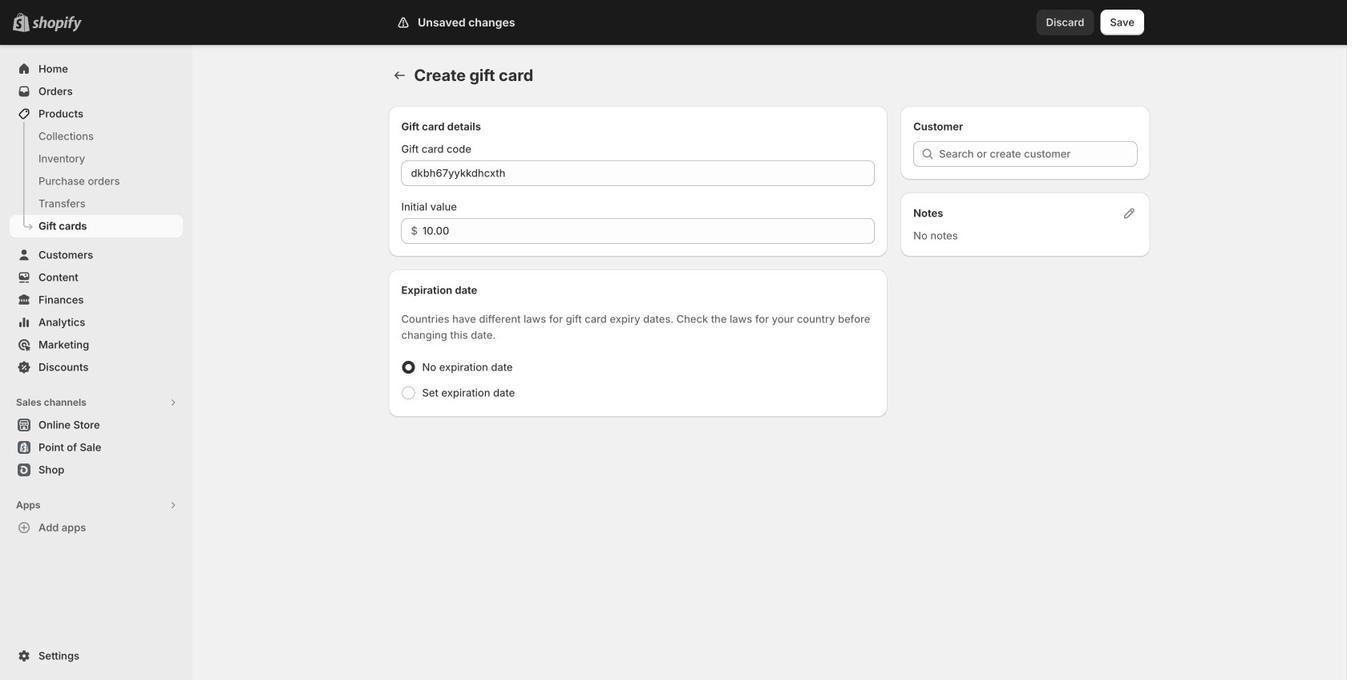 Task type: describe. For each thing, give the bounding box(es) containing it.
shopify image
[[35, 16, 85, 32]]



Task type: vqa. For each thing, say whether or not it's contained in the screenshot.
Export at the right of the page
no



Task type: locate. For each thing, give the bounding box(es) containing it.
Search or create customer text field
[[939, 141, 1138, 167]]

None text field
[[401, 160, 875, 186]]

  text field
[[423, 218, 875, 244]]



